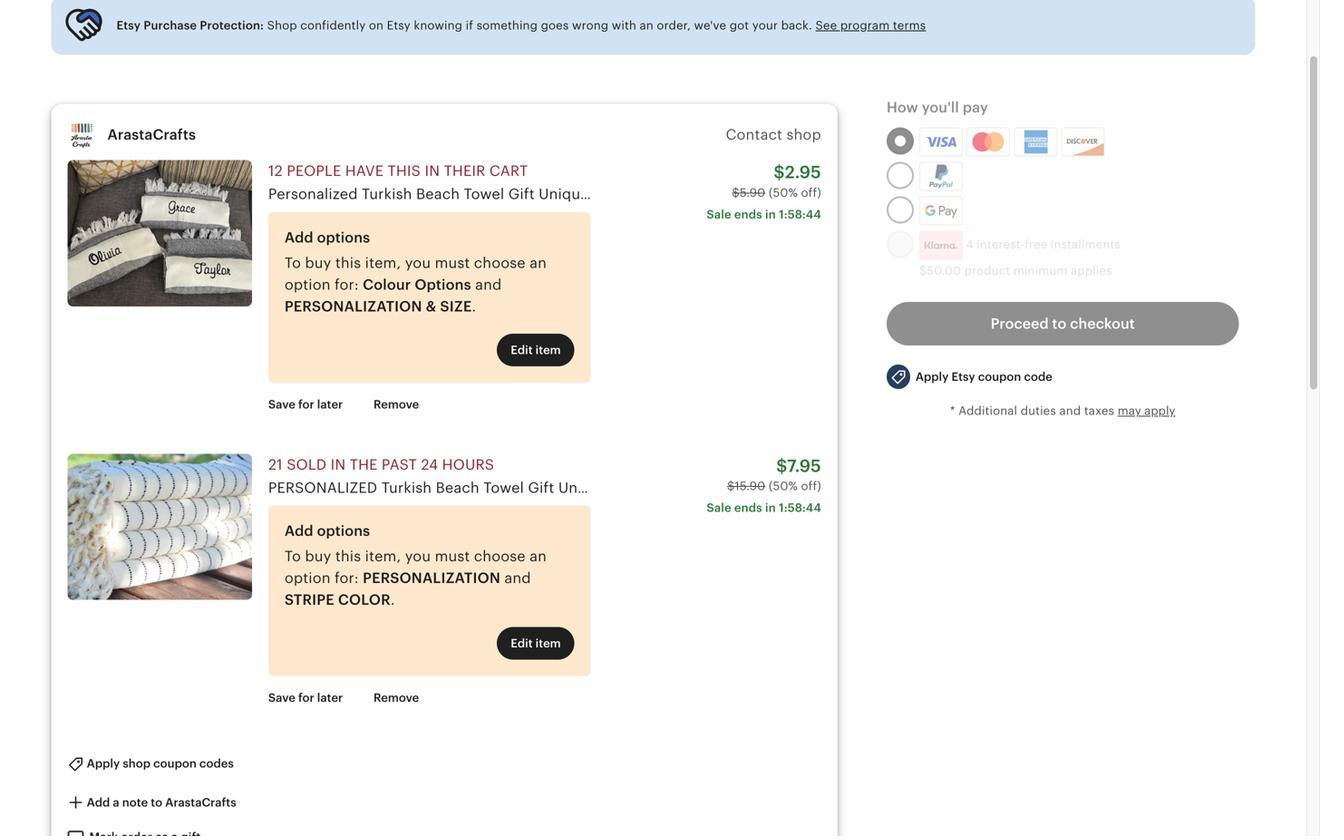 Task type: describe. For each thing, give the bounding box(es) containing it.
turkish for 2.95
[[362, 186, 412, 202]]

5.90
[[740, 186, 766, 199]]

save for later button for 7.95
[[255, 682, 357, 714]]

etsy purchase protection: shop confidently on etsy knowing if something goes wrong with an order, we've got your back. see program terms
[[117, 19, 926, 32]]

in inside 21 sold in the past 24 hours personalized turkish beach towel gift unique, monogrammed gift for girls weekend trip,  gift for woman who have everything, christmas gifts
[[331, 456, 346, 473]]

12
[[268, 163, 283, 179]]

interest-
[[977, 238, 1025, 251]]

options for 2.95
[[317, 229, 370, 246]]

unique
[[1155, 186, 1206, 202]]

apply shop coupon codes
[[84, 757, 234, 770]]

personalized
[[268, 186, 358, 202]]

personalized
[[268, 479, 378, 496]]

code
[[1024, 370, 1053, 384]]

wrong
[[572, 19, 609, 32]]

terms
[[893, 19, 926, 32]]

may
[[1118, 404, 1141, 418]]

apply etsy coupon code button
[[873, 356, 1066, 397]]

ends for 2.95
[[734, 208, 762, 221]]

sold
[[287, 456, 327, 473]]

additional
[[959, 404, 1018, 418]]

this for 7.95
[[335, 548, 361, 564]]

got
[[730, 19, 749, 32]]

monogrammed inside 12 people have this in their cart personalized turkish beach towel gift unique, bachelorette bridesmaid proposal wedding gift towel, monogrammed towels, unique christmas gift
[[987, 186, 1095, 202]]

personalized turkish beach towel gift unique, monogrammed gift for girls weekend trip,  gift for woman who have everything, christmas gifts link
[[268, 479, 1300, 496]]

everything,
[[1106, 479, 1186, 496]]

and inside the "personalization and stripe color ."
[[505, 570, 531, 586]]

gifts
[[1266, 479, 1300, 496]]

proposal
[[775, 186, 837, 202]]

apply shop coupon codes button
[[54, 747, 247, 781]]

21
[[268, 456, 283, 473]]

shop for contact
[[787, 127, 821, 143]]

(50% for 2.95
[[769, 186, 798, 199]]

. inside the "personalization and stripe color ."
[[391, 592, 395, 608]]

option for 2.95
[[285, 276, 331, 293]]

must for 2.95
[[435, 255, 470, 271]]

0 vertical spatial arastacrafts
[[107, 127, 196, 143]]

edit item button for 2.95
[[497, 334, 575, 366]]

later for 2.95
[[317, 398, 343, 411]]

0 horizontal spatial etsy
[[117, 19, 141, 32]]

to inside dropdown button
[[151, 796, 162, 809]]

4
[[966, 238, 974, 251]]

an for 7.95
[[530, 548, 547, 564]]

monogrammed inside 21 sold in the past 24 hours personalized turkish beach towel gift unique, monogrammed gift for girls weekend trip,  gift for woman who have everything, christmas gifts
[[617, 479, 725, 496]]

edit item for 2.95
[[511, 343, 561, 357]]

unique, for 2.95
[[539, 186, 593, 202]]

pay
[[963, 99, 988, 116]]

option for 7.95
[[285, 570, 331, 586]]

remove for 7.95
[[374, 691, 419, 705]]

15.90
[[735, 479, 766, 493]]

* additional duties and taxes may apply
[[950, 404, 1176, 418]]

people
[[287, 163, 341, 179]]

discover image
[[1062, 131, 1104, 156]]

purchase
[[144, 19, 197, 32]]

1:58:44 for 7.95
[[779, 501, 821, 515]]

turkish for 7.95
[[381, 479, 432, 496]]

you for 2.95
[[405, 255, 431, 271]]

checkout
[[1070, 316, 1135, 332]]

12 people have this in their cart personalized turkish beach towel gift unique, bachelorette bridesmaid proposal wedding gift towel, monogrammed towels, unique christmas gift
[[268, 163, 1312, 202]]

personalization inside the "personalization and stripe color ."
[[363, 570, 501, 586]]

&
[[426, 298, 436, 315]]

21 sold in the past 24 hours personalized turkish beach towel gift unique, monogrammed gift for girls weekend trip,  gift for woman who have everything, christmas gifts
[[268, 456, 1300, 496]]

remove for 2.95
[[374, 398, 419, 411]]

past
[[382, 456, 417, 473]]

may apply button
[[1118, 403, 1176, 419]]

off) for 2.95
[[801, 186, 821, 199]]

bachelorette
[[597, 186, 688, 202]]

visa image
[[926, 134, 957, 150]]

1 horizontal spatial etsy
[[387, 19, 411, 32]]

save for later button for 2.95
[[255, 388, 357, 421]]

protection:
[[200, 19, 264, 32]]

add a note to arastacrafts
[[84, 796, 236, 809]]

woman
[[978, 479, 1031, 496]]

stripe
[[285, 592, 334, 608]]

edit for 2.95
[[511, 343, 533, 357]]

contact shop button
[[726, 127, 821, 143]]

sale for 7.95
[[707, 501, 731, 515]]

we've
[[694, 19, 726, 32]]

4 interest-free installments
[[963, 238, 1121, 251]]

cart
[[490, 163, 528, 179]]

towels,
[[1099, 186, 1152, 202]]

must for 7.95
[[435, 548, 470, 564]]

coupon for etsy
[[978, 370, 1021, 384]]

color
[[338, 592, 391, 608]]

bridesmaid
[[692, 186, 771, 202]]

ends for 7.95
[[734, 501, 762, 515]]

etsy inside dropdown button
[[952, 370, 975, 384]]

save for 2.95
[[268, 398, 295, 411]]

2.95
[[785, 162, 821, 182]]

arastacrafts link
[[107, 127, 196, 143]]

how you'll pay
[[887, 99, 988, 116]]

christmas inside 12 people have this in their cart personalized turkish beach towel gift unique, bachelorette bridesmaid proposal wedding gift towel, monogrammed towels, unique christmas gift
[[1210, 186, 1281, 202]]

$ 2.95 $ 5.90 (50% off) sale ends in 1:58:44
[[707, 162, 821, 221]]

note
[[122, 796, 148, 809]]

shop
[[267, 19, 297, 32]]

this for 2.95
[[335, 255, 361, 271]]

their
[[444, 163, 486, 179]]

to inside button
[[1052, 316, 1067, 332]]

knowing
[[414, 19, 463, 32]]

back.
[[781, 19, 812, 32]]

proceed to checkout button
[[887, 302, 1239, 346]]

in inside 12 people have this in their cart personalized turkish beach towel gift unique, bachelorette bridesmaid proposal wedding gift towel, monogrammed towels, unique christmas gift
[[425, 163, 440, 179]]

save for later for 7.95
[[268, 691, 343, 705]]

add for 2.95
[[285, 229, 313, 246]]

item, for 7.95
[[365, 548, 401, 564]]

$50.00
[[919, 264, 961, 278]]

apply
[[1145, 404, 1176, 418]]

sale for 2.95
[[707, 208, 731, 221]]

2 horizontal spatial and
[[1060, 404, 1081, 418]]

your
[[752, 19, 778, 32]]

on
[[369, 19, 384, 32]]

to for 2.95
[[285, 255, 301, 271]]

if
[[466, 19, 473, 32]]

mastercard image
[[969, 130, 1008, 154]]

order,
[[657, 19, 691, 32]]

a
[[113, 796, 119, 809]]

size
[[440, 298, 472, 315]]

colour
[[363, 276, 411, 293]]

contact
[[726, 127, 783, 143]]

something
[[477, 19, 538, 32]]

this inside 12 people have this in their cart personalized turkish beach towel gift unique, bachelorette bridesmaid proposal wedding gift towel, monogrammed towels, unique christmas gift
[[388, 163, 421, 179]]

christmas inside 21 sold in the past 24 hours personalized turkish beach towel gift unique, monogrammed gift for girls weekend trip,  gift for woman who have everything, christmas gifts
[[1190, 479, 1262, 496]]

proceed
[[991, 316, 1049, 332]]

item for 2.95
[[536, 343, 561, 357]]

personalized turkish beach towel gift unique, bachelorette bridesmaid proposal wedding gift towel, monogrammed towels, unique christmas gift link
[[268, 186, 1312, 202]]

24
[[421, 456, 438, 473]]

goes
[[541, 19, 569, 32]]

apply etsy coupon code
[[916, 370, 1053, 384]]

you'll
[[922, 99, 959, 116]]

applies
[[1071, 264, 1112, 278]]

item, for 2.95
[[365, 255, 401, 271]]

see
[[816, 19, 837, 32]]

options for 7.95
[[317, 523, 370, 539]]

to for 7.95
[[285, 548, 301, 564]]

who
[[1035, 479, 1065, 496]]



Task type: locate. For each thing, give the bounding box(es) containing it.
colour options and personalization & size .
[[285, 276, 502, 315]]

see program terms link
[[816, 19, 926, 32]]

2 remove from the top
[[374, 691, 419, 705]]

item,
[[365, 255, 401, 271], [365, 548, 401, 564]]

in inside $ 7.95 $ 15.90 (50% off) sale ends in 1:58:44
[[765, 501, 776, 515]]

1 add options from the top
[[285, 229, 370, 246]]

1 1:58:44 from the top
[[779, 208, 821, 221]]

1 vertical spatial must
[[435, 548, 470, 564]]

apply for apply shop coupon codes
[[87, 757, 120, 770]]

1 item from the top
[[536, 343, 561, 357]]

1 to from the top
[[285, 255, 301, 271]]

remove button for 2.95
[[360, 388, 433, 421]]

1 vertical spatial choose
[[474, 548, 526, 564]]

in left their
[[425, 163, 440, 179]]

arastacrafts right arastacrafts icon
[[107, 127, 196, 143]]

buy down personalized
[[305, 255, 331, 271]]

and inside colour options and personalization & size .
[[475, 276, 502, 293]]

1 vertical spatial later
[[317, 691, 343, 705]]

2 later from the top
[[317, 691, 343, 705]]

add
[[285, 229, 313, 246], [285, 523, 313, 539], [87, 796, 110, 809]]

0 vertical spatial remove
[[374, 398, 419, 411]]

0 vertical spatial turkish
[[362, 186, 412, 202]]

1 horizontal spatial coupon
[[978, 370, 1021, 384]]

apply for apply etsy coupon code
[[916, 370, 949, 384]]

1 vertical spatial remove button
[[360, 682, 433, 714]]

for: left colour
[[335, 276, 359, 293]]

option up the stripe
[[285, 570, 331, 586]]

have inside 12 people have this in their cart personalized turkish beach towel gift unique, bachelorette bridesmaid proposal wedding gift towel, monogrammed towels, unique christmas gift
[[345, 163, 384, 179]]

christmas
[[1210, 186, 1281, 202], [1190, 479, 1262, 496]]

2 item from the top
[[536, 637, 561, 650]]

*
[[950, 404, 955, 418]]

0 horizontal spatial .
[[391, 592, 395, 608]]

installments
[[1051, 238, 1121, 251]]

1 edit item button from the top
[[497, 334, 575, 366]]

an
[[640, 19, 654, 32], [530, 255, 547, 271], [530, 548, 547, 564]]

add options for 7.95
[[285, 523, 370, 539]]

later
[[317, 398, 343, 411], [317, 691, 343, 705]]

1 vertical spatial buy
[[305, 548, 331, 564]]

personalization down colour
[[285, 298, 422, 315]]

for:
[[335, 276, 359, 293], [335, 570, 359, 586]]

unique,
[[539, 186, 593, 202], [558, 479, 613, 496]]

off) inside $ 2.95 $ 5.90 (50% off) sale ends in 1:58:44
[[801, 186, 821, 199]]

product
[[965, 264, 1010, 278]]

2 edit item from the top
[[511, 637, 561, 650]]

(50% down '2.95'
[[769, 186, 798, 199]]

2 buy from the top
[[305, 548, 331, 564]]

how
[[887, 99, 918, 116]]

2 vertical spatial add
[[87, 796, 110, 809]]

1 vertical spatial sale
[[707, 501, 731, 515]]

1 vertical spatial shop
[[123, 757, 151, 770]]

arastacrafts inside dropdown button
[[165, 796, 236, 809]]

with
[[612, 19, 636, 32]]

1 save from the top
[[268, 398, 295, 411]]

coupon up "additional"
[[978, 370, 1021, 384]]

in
[[425, 163, 440, 179], [765, 208, 776, 221], [331, 456, 346, 473], [765, 501, 776, 515]]

0 vertical spatial (50%
[[769, 186, 798, 199]]

0 vertical spatial to buy this item, you must choose an option for:
[[285, 255, 547, 293]]

0 horizontal spatial to
[[151, 796, 162, 809]]

edit item button
[[497, 334, 575, 366], [497, 627, 575, 660]]

1 vertical spatial to
[[151, 796, 162, 809]]

0 horizontal spatial coupon
[[153, 757, 197, 770]]

2 to buy this item, you must choose an option for: from the top
[[285, 548, 547, 586]]

gift
[[508, 186, 535, 202], [908, 186, 934, 202], [1285, 186, 1312, 202], [528, 479, 554, 496], [729, 479, 756, 496], [924, 479, 950, 496]]

2 vertical spatial and
[[505, 570, 531, 586]]

free
[[1025, 238, 1048, 251]]

1 choose from the top
[[474, 255, 526, 271]]

.
[[472, 298, 476, 315], [391, 592, 395, 608]]

0 vertical spatial option
[[285, 276, 331, 293]]

sale inside $ 2.95 $ 5.90 (50% off) sale ends in 1:58:44
[[707, 208, 731, 221]]

0 vertical spatial ends
[[734, 208, 762, 221]]

this left their
[[388, 163, 421, 179]]

beach down 'hours'
[[436, 479, 480, 496]]

towel down their
[[464, 186, 504, 202]]

item, up colour
[[365, 255, 401, 271]]

this up colour options and personalization & size .
[[335, 255, 361, 271]]

turkish inside 12 people have this in their cart personalized turkish beach towel gift unique, bachelorette bridesmaid proposal wedding gift towel, monogrammed towels, unique christmas gift
[[362, 186, 412, 202]]

2 add options from the top
[[285, 523, 370, 539]]

have
[[345, 163, 384, 179], [1069, 479, 1102, 496]]

2 for: from the top
[[335, 570, 359, 586]]

for: up color
[[335, 570, 359, 586]]

0 vertical spatial must
[[435, 255, 470, 271]]

2 option from the top
[[285, 570, 331, 586]]

0 vertical spatial personalization
[[285, 298, 422, 315]]

must up options
[[435, 255, 470, 271]]

off) down '2.95'
[[801, 186, 821, 199]]

to buy this item, you must choose an option for: up &
[[285, 255, 547, 293]]

unique, for 7.95
[[558, 479, 613, 496]]

must
[[435, 255, 470, 271], [435, 548, 470, 564]]

arastacrafts
[[107, 127, 196, 143], [165, 796, 236, 809]]

1:58:44 for 2.95
[[779, 208, 821, 221]]

1 vertical spatial (50%
[[769, 479, 798, 493]]

christmas left gifts
[[1190, 479, 1262, 496]]

save for 7.95
[[268, 691, 295, 705]]

1 vertical spatial save for later button
[[255, 682, 357, 714]]

this up color
[[335, 548, 361, 564]]

add inside dropdown button
[[87, 796, 110, 809]]

(50% inside $ 7.95 $ 15.90 (50% off) sale ends in 1:58:44
[[769, 479, 798, 493]]

personalized turkish beach towel gift unique, monogrammed gift for girls weekend trip,  gift for woman who have everything, christmas gifts image
[[68, 454, 252, 600]]

sale down 'bridesmaid'
[[707, 208, 731, 221]]

save for later button
[[255, 388, 357, 421], [255, 682, 357, 714]]

proceed to checkout
[[991, 316, 1135, 332]]

sale inside $ 7.95 $ 15.90 (50% off) sale ends in 1:58:44
[[707, 501, 731, 515]]

choose
[[474, 255, 526, 271], [474, 548, 526, 564]]

1 option from the top
[[285, 276, 331, 293]]

0 vertical spatial save for later
[[268, 398, 343, 411]]

to buy this item, you must choose an option for: for 2.95
[[285, 255, 547, 293]]

item, up the "personalization and stripe color ."
[[365, 548, 401, 564]]

item
[[536, 343, 561, 357], [536, 637, 561, 650]]

0 horizontal spatial apply
[[87, 757, 120, 770]]

edit item for 7.95
[[511, 637, 561, 650]]

turkish down "past"
[[381, 479, 432, 496]]

remove button for 7.95
[[360, 682, 433, 714]]

0 vertical spatial buy
[[305, 255, 331, 271]]

0 vertical spatial towel
[[464, 186, 504, 202]]

(50% inside $ 2.95 $ 5.90 (50% off) sale ends in 1:58:44
[[769, 186, 798, 199]]

etsy left purchase
[[117, 19, 141, 32]]

towel
[[464, 186, 504, 202], [484, 479, 524, 496]]

to buy this item, you must choose an option for: up color
[[285, 548, 547, 586]]

1 remove button from the top
[[360, 388, 433, 421]]

shop up '2.95'
[[787, 127, 821, 143]]

ends inside $ 2.95 $ 5.90 (50% off) sale ends in 1:58:44
[[734, 208, 762, 221]]

1 horizontal spatial and
[[505, 570, 531, 586]]

add for 7.95
[[285, 523, 313, 539]]

towel inside 21 sold in the past 24 hours personalized turkish beach towel gift unique, monogrammed gift for girls weekend trip,  gift for woman who have everything, christmas gifts
[[484, 479, 524, 496]]

0 vertical spatial edit item button
[[497, 334, 575, 366]]

1:58:44 down proposal
[[779, 208, 821, 221]]

1 vertical spatial christmas
[[1190, 479, 1262, 496]]

1 vertical spatial turkish
[[381, 479, 432, 496]]

(50% down 7.95
[[769, 479, 798, 493]]

1 off) from the top
[[801, 186, 821, 199]]

personalization up color
[[363, 570, 501, 586]]

2 save for later from the top
[[268, 691, 343, 705]]

ends down 15.90 at the bottom right of page
[[734, 501, 762, 515]]

0 horizontal spatial have
[[345, 163, 384, 179]]

0 vertical spatial sale
[[707, 208, 731, 221]]

add options for 2.95
[[285, 229, 370, 246]]

hours
[[442, 456, 494, 473]]

0 vertical spatial shop
[[787, 127, 821, 143]]

1 vertical spatial this
[[335, 255, 361, 271]]

1 vertical spatial beach
[[436, 479, 480, 496]]

save for later
[[268, 398, 343, 411], [268, 691, 343, 705]]

ends inside $ 7.95 $ 15.90 (50% off) sale ends in 1:58:44
[[734, 501, 762, 515]]

1 vertical spatial to buy this item, you must choose an option for:
[[285, 548, 547, 586]]

0 vertical spatial 1:58:44
[[779, 208, 821, 221]]

2 ends from the top
[[734, 501, 762, 515]]

off) inside $ 7.95 $ 15.90 (50% off) sale ends in 1:58:44
[[801, 479, 821, 493]]

shop up note
[[123, 757, 151, 770]]

2 vertical spatial an
[[530, 548, 547, 564]]

in down personalized turkish beach towel gift unique, monogrammed gift for girls weekend trip,  gift for woman who have everything, christmas gifts link
[[765, 501, 776, 515]]

0 vertical spatial save for later button
[[255, 388, 357, 421]]

have inside 21 sold in the past 24 hours personalized turkish beach towel gift unique, monogrammed gift for girls weekend trip,  gift for woman who have everything, christmas gifts
[[1069, 479, 1102, 496]]

1 vertical spatial edit
[[511, 637, 533, 650]]

personalization and stripe color .
[[285, 570, 531, 608]]

1 vertical spatial 1:58:44
[[779, 501, 821, 515]]

0 vertical spatial edit item
[[511, 343, 561, 357]]

contact shop
[[726, 127, 821, 143]]

monogrammed up 4 interest-free installments
[[987, 186, 1095, 202]]

in inside $ 2.95 $ 5.90 (50% off) sale ends in 1:58:44
[[765, 208, 776, 221]]

1 must from the top
[[435, 255, 470, 271]]

beach inside 21 sold in the past 24 hours personalized turkish beach towel gift unique, monogrammed gift for girls weekend trip,  gift for woman who have everything, christmas gifts
[[436, 479, 480, 496]]

to right proceed
[[1052, 316, 1067, 332]]

beach down their
[[416, 186, 460, 202]]

1 options from the top
[[317, 229, 370, 246]]

american express image
[[1017, 130, 1055, 154]]

minimum
[[1014, 264, 1068, 278]]

1 vertical spatial options
[[317, 523, 370, 539]]

duties
[[1021, 404, 1056, 418]]

off) down 7.95
[[801, 479, 821, 493]]

etsy right "on"
[[387, 19, 411, 32]]

you for 7.95
[[405, 548, 431, 564]]

1 save for later button from the top
[[255, 388, 357, 421]]

1 later from the top
[[317, 398, 343, 411]]

0 vertical spatial beach
[[416, 186, 460, 202]]

1 vertical spatial personalization
[[363, 570, 501, 586]]

1 vertical spatial have
[[1069, 479, 1102, 496]]

1 vertical spatial ends
[[734, 501, 762, 515]]

2 item, from the top
[[365, 548, 401, 564]]

to down personalized
[[285, 255, 301, 271]]

1 buy from the top
[[305, 255, 331, 271]]

unique, inside 12 people have this in their cart personalized turkish beach towel gift unique, bachelorette bridesmaid proposal wedding gift towel, monogrammed towels, unique christmas gift
[[539, 186, 593, 202]]

have right who
[[1069, 479, 1102, 496]]

this
[[388, 163, 421, 179], [335, 255, 361, 271], [335, 548, 361, 564]]

1 for: from the top
[[335, 276, 359, 293]]

2 (50% from the top
[[769, 479, 798, 493]]

. right the stripe
[[391, 592, 395, 608]]

2 off) from the top
[[801, 479, 821, 493]]

0 vertical spatial an
[[640, 19, 654, 32]]

0 vertical spatial for:
[[335, 276, 359, 293]]

option
[[285, 276, 331, 293], [285, 570, 331, 586]]

0 vertical spatial remove button
[[360, 388, 433, 421]]

0 vertical spatial item,
[[365, 255, 401, 271]]

0 vertical spatial to
[[285, 255, 301, 271]]

1:58:44 inside $ 7.95 $ 15.90 (50% off) sale ends in 1:58:44
[[779, 501, 821, 515]]

0 horizontal spatial and
[[475, 276, 502, 293]]

1 edit from the top
[[511, 343, 533, 357]]

unique, inside 21 sold in the past 24 hours personalized turkish beach towel gift unique, monogrammed gift for girls weekend trip,  gift for woman who have everything, christmas gifts
[[558, 479, 613, 496]]

towel for 2.95
[[464, 186, 504, 202]]

0 vertical spatial apply
[[916, 370, 949, 384]]

0 vertical spatial this
[[388, 163, 421, 179]]

0 vertical spatial .
[[472, 298, 476, 315]]

1 edit item from the top
[[511, 343, 561, 357]]

arastacrafts down codes
[[165, 796, 236, 809]]

apply
[[916, 370, 949, 384], [87, 757, 120, 770]]

codes
[[199, 757, 234, 770]]

0 vertical spatial and
[[475, 276, 502, 293]]

1 vertical spatial coupon
[[153, 757, 197, 770]]

1 (50% from the top
[[769, 186, 798, 199]]

must up the "personalization and stripe color ."
[[435, 548, 470, 564]]

1 vertical spatial add options
[[285, 523, 370, 539]]

for: for 7.95
[[335, 570, 359, 586]]

towel,
[[938, 186, 983, 202]]

the
[[350, 456, 378, 473]]

0 vertical spatial save
[[268, 398, 295, 411]]

1 vertical spatial .
[[391, 592, 395, 608]]

2 you from the top
[[405, 548, 431, 564]]

christmas right 'unique'
[[1210, 186, 1281, 202]]

1 you from the top
[[405, 255, 431, 271]]

to up the stripe
[[285, 548, 301, 564]]

wedding
[[841, 186, 904, 202]]

choose for 2.95
[[474, 255, 526, 271]]

1 horizontal spatial .
[[472, 298, 476, 315]]

1 vertical spatial remove
[[374, 691, 419, 705]]

0 vertical spatial unique,
[[539, 186, 593, 202]]

etsy up * in the right top of the page
[[952, 370, 975, 384]]

pay in 4 installments image
[[919, 231, 963, 260]]

0 vertical spatial monogrammed
[[987, 186, 1095, 202]]

paypal image
[[922, 165, 960, 188]]

trip,
[[889, 479, 920, 496]]

1 vertical spatial an
[[530, 255, 547, 271]]

monogrammed
[[987, 186, 1095, 202], [617, 479, 725, 496]]

choose for 7.95
[[474, 548, 526, 564]]

beach for 7.95
[[436, 479, 480, 496]]

1 horizontal spatial to
[[1052, 316, 1067, 332]]

towel for 7.95
[[484, 479, 524, 496]]

towel inside 12 people have this in their cart personalized turkish beach towel gift unique, bachelorette bridesmaid proposal wedding gift towel, monogrammed towels, unique christmas gift
[[464, 186, 504, 202]]

1 vertical spatial towel
[[484, 479, 524, 496]]

1 vertical spatial edit item button
[[497, 627, 575, 660]]

2 must from the top
[[435, 548, 470, 564]]

7.95
[[787, 456, 821, 475]]

in down personalized turkish beach towel gift unique, bachelorette bridesmaid proposal wedding gift towel, monogrammed towels, unique christmas gift link
[[765, 208, 776, 221]]

google pay image
[[920, 197, 962, 225]]

1 vertical spatial monogrammed
[[617, 479, 725, 496]]

2 1:58:44 from the top
[[779, 501, 821, 515]]

1 vertical spatial add
[[285, 523, 313, 539]]

save for later for 2.95
[[268, 398, 343, 411]]

girls
[[783, 479, 816, 496]]

buy for 2.95
[[305, 255, 331, 271]]

1 remove from the top
[[374, 398, 419, 411]]

1:58:44
[[779, 208, 821, 221], [779, 501, 821, 515]]

to right note
[[151, 796, 162, 809]]

2 horizontal spatial etsy
[[952, 370, 975, 384]]

sale down personalized turkish beach towel gift unique, monogrammed gift for girls weekend trip,  gift for woman who have everything, christmas gifts link
[[707, 501, 731, 515]]

0 vertical spatial later
[[317, 398, 343, 411]]

0 horizontal spatial monogrammed
[[617, 479, 725, 496]]

1:58:44 inside $ 2.95 $ 5.90 (50% off) sale ends in 1:58:44
[[779, 208, 821, 221]]

1 vertical spatial save
[[268, 691, 295, 705]]

0 vertical spatial options
[[317, 229, 370, 246]]

edit item button for 7.95
[[497, 627, 575, 660]]

1 vertical spatial save for later
[[268, 691, 343, 705]]

coupon for shop
[[153, 757, 197, 770]]

sale
[[707, 208, 731, 221], [707, 501, 731, 515]]

turkish
[[362, 186, 412, 202], [381, 479, 432, 496]]

1 horizontal spatial apply
[[916, 370, 949, 384]]

0 vertical spatial off)
[[801, 186, 821, 199]]

you up options
[[405, 255, 431, 271]]

have right people
[[345, 163, 384, 179]]

beach inside 12 people have this in their cart personalized turkish beach towel gift unique, bachelorette bridesmaid proposal wedding gift towel, monogrammed towels, unique christmas gift
[[416, 186, 460, 202]]

1 vertical spatial edit item
[[511, 637, 561, 650]]

turkish inside 21 sold in the past 24 hours personalized turkish beach towel gift unique, monogrammed gift for girls weekend trip,  gift for woman who have everything, christmas gifts
[[381, 479, 432, 496]]

to
[[1052, 316, 1067, 332], [151, 796, 162, 809]]

0 vertical spatial you
[[405, 255, 431, 271]]

ends down 5.90
[[734, 208, 762, 221]]

2 remove button from the top
[[360, 682, 433, 714]]

taxes
[[1084, 404, 1115, 418]]

0 vertical spatial coupon
[[978, 370, 1021, 384]]

$ 7.95 $ 15.90 (50% off) sale ends in 1:58:44
[[707, 456, 821, 515]]

1:58:44 down girls
[[779, 501, 821, 515]]

0 vertical spatial add options
[[285, 229, 370, 246]]

2 choose from the top
[[474, 548, 526, 564]]

options
[[317, 229, 370, 246], [317, 523, 370, 539]]

1 item, from the top
[[365, 255, 401, 271]]

edit for 7.95
[[511, 637, 533, 650]]

buy up the stripe
[[305, 548, 331, 564]]

2 options from the top
[[317, 523, 370, 539]]

1 ends from the top
[[734, 208, 762, 221]]

shop inside apply shop coupon codes dropdown button
[[123, 757, 151, 770]]

you up the "personalization and stripe color ."
[[405, 548, 431, 564]]

to buy this item, you must choose an option for:
[[285, 255, 547, 293], [285, 548, 547, 586]]

1 sale from the top
[[707, 208, 731, 221]]

(50% for 7.95
[[769, 479, 798, 493]]

(50%
[[769, 186, 798, 199], [769, 479, 798, 493]]

personalized turkish beach towel gift unique, bachelorette bridesmaid proposal wedding gift towel, monogrammed towels, unique christmas gift image
[[68, 160, 252, 307]]

2 save from the top
[[268, 691, 295, 705]]

weekend
[[820, 479, 885, 496]]

towel down 'hours'
[[484, 479, 524, 496]]

personalization inside colour options and personalization & size .
[[285, 298, 422, 315]]

1 vertical spatial and
[[1060, 404, 1081, 418]]

0 vertical spatial edit
[[511, 343, 533, 357]]

confidently
[[300, 19, 366, 32]]

1 vertical spatial item
[[536, 637, 561, 650]]

coupon left codes
[[153, 757, 197, 770]]

2 edit item button from the top
[[497, 627, 575, 660]]

$
[[774, 162, 785, 182], [732, 186, 740, 199], [776, 456, 787, 475], [727, 479, 735, 493]]

options
[[415, 276, 471, 293]]

beach for 2.95
[[416, 186, 460, 202]]

0 vertical spatial have
[[345, 163, 384, 179]]

1 vertical spatial to
[[285, 548, 301, 564]]

1 vertical spatial apply
[[87, 757, 120, 770]]

buy for 7.95
[[305, 548, 331, 564]]

arastacrafts image
[[68, 120, 97, 149]]

item for 7.95
[[536, 637, 561, 650]]

1 horizontal spatial monogrammed
[[987, 186, 1095, 202]]

beach
[[416, 186, 460, 202], [436, 479, 480, 496]]

2 to from the top
[[285, 548, 301, 564]]

to buy this item, you must choose an option for: for 7.95
[[285, 548, 547, 586]]

for: for 2.95
[[335, 276, 359, 293]]

1 to buy this item, you must choose an option for: from the top
[[285, 255, 547, 293]]

2 sale from the top
[[707, 501, 731, 515]]

1 horizontal spatial have
[[1069, 479, 1102, 496]]

off) for 7.95
[[801, 479, 821, 493]]

personalization
[[285, 298, 422, 315], [363, 570, 501, 586]]

2 save for later button from the top
[[255, 682, 357, 714]]

add a note to arastacrafts button
[[54, 786, 250, 820]]

2 edit from the top
[[511, 637, 533, 650]]

later for 7.95
[[317, 691, 343, 705]]

and
[[475, 276, 502, 293], [1060, 404, 1081, 418], [505, 570, 531, 586]]

an for 2.95
[[530, 255, 547, 271]]

in left the
[[331, 456, 346, 473]]

monogrammed left 15.90 at the bottom right of page
[[617, 479, 725, 496]]

0 vertical spatial choose
[[474, 255, 526, 271]]

remove
[[374, 398, 419, 411], [374, 691, 419, 705]]

1 horizontal spatial shop
[[787, 127, 821, 143]]

shop for apply
[[123, 757, 151, 770]]

1 save for later from the top
[[268, 398, 343, 411]]

. inside colour options and personalization & size .
[[472, 298, 476, 315]]

program
[[840, 19, 890, 32]]

2 vertical spatial this
[[335, 548, 361, 564]]

coupon
[[978, 370, 1021, 384], [153, 757, 197, 770]]

1 vertical spatial unique,
[[558, 479, 613, 496]]

option left colour
[[285, 276, 331, 293]]

. right &
[[472, 298, 476, 315]]

turkish right personalized
[[362, 186, 412, 202]]

1 vertical spatial off)
[[801, 479, 821, 493]]



Task type: vqa. For each thing, say whether or not it's contained in the screenshot.
Sale
yes



